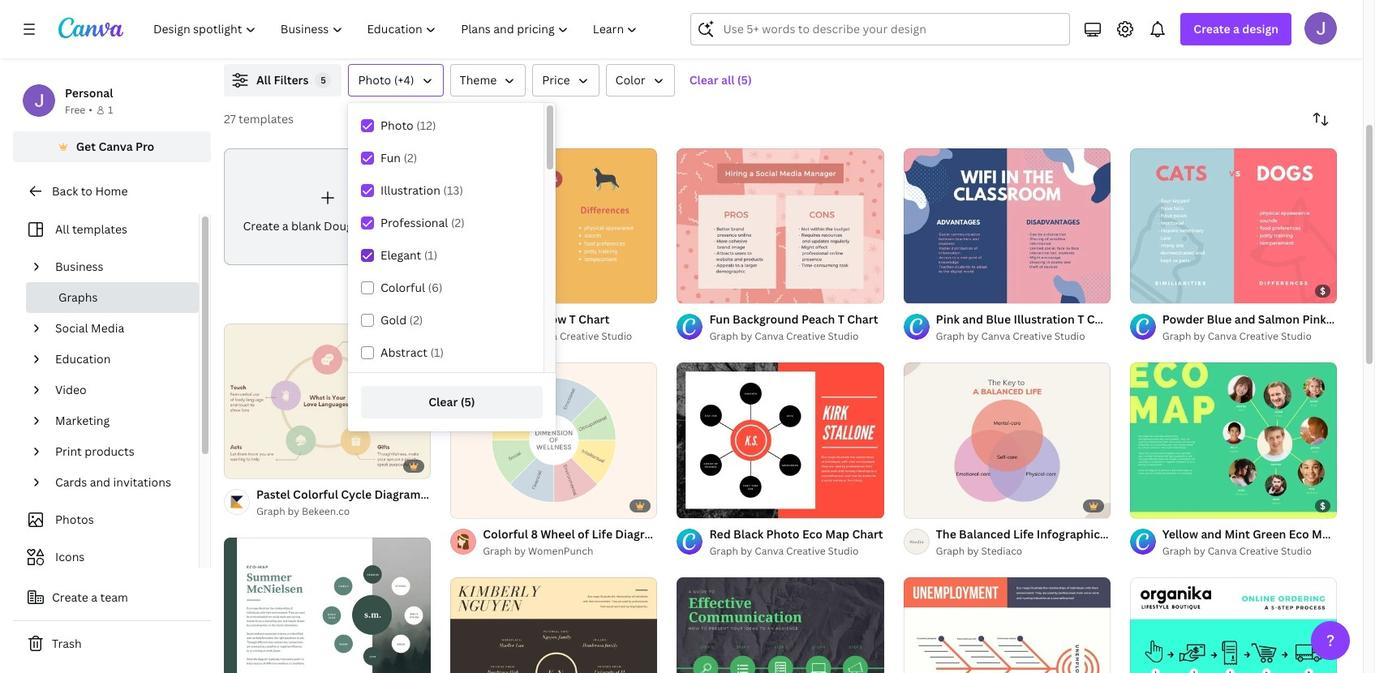 Task type: vqa. For each thing, say whether or not it's contained in the screenshot.
the crop button at left
no



Task type: describe. For each thing, give the bounding box(es) containing it.
templates for 27 templates
[[239, 111, 294, 127]]

Search search field
[[724, 14, 1060, 45]]

stediaco
[[982, 544, 1023, 558]]

studio inside yellow and mint green eco map chart graph by canva creative studio
[[1281, 544, 1312, 558]]

education link
[[49, 344, 189, 375]]

doughnut
[[324, 218, 378, 234]]

(5) inside button
[[461, 394, 475, 410]]

by inside 'colorful 8 wheel of life diagram graph graph by womenpunch'
[[514, 544, 526, 558]]

a for team
[[91, 590, 97, 605]]

back to home link
[[13, 175, 211, 208]]

yellow inside red and yellow t chart graph by canva creative studio
[[531, 312, 567, 327]]

studio inside pink and blue illustration t chart graph by canva creative studio
[[1055, 330, 1086, 344]]

t inside red and yellow t chart graph by canva creative studio
[[569, 312, 576, 327]]

chart inside red and yellow t chart graph by canva creative studio
[[579, 312, 610, 327]]

graph inside yellow and mint green eco map chart graph by canva creative studio
[[1163, 544, 1192, 558]]

and for t
[[507, 312, 528, 327]]

abstract (1)
[[381, 345, 444, 360]]

graph by canva creative studio link for peach
[[710, 329, 879, 345]]

chart inside red black photo eco map chart graph by canva creative studio
[[853, 527, 884, 542]]

red and yellow t chart image
[[451, 149, 658, 304]]

trash
[[52, 636, 82, 652]]

social media link
[[49, 313, 189, 344]]

t inside pink and blue illustration t chart graph by canva creative studio
[[1078, 312, 1085, 327]]

•
[[89, 103, 92, 117]]

chart inside powder blue and salmon pink t chart graph by canva creative studio
[[1339, 312, 1370, 327]]

powder
[[1163, 312, 1205, 327]]

$ for t
[[1321, 285, 1326, 297]]

graph inside red and yellow t chart graph by canva creative studio
[[483, 330, 512, 344]]

by inside powder blue and salmon pink t chart graph by canva creative studio
[[1194, 330, 1206, 344]]

graph by womenpunch link
[[483, 544, 658, 560]]

fun background peach t chart image
[[677, 149, 884, 304]]

fun (2)
[[381, 150, 417, 166]]

red for red black photo eco map chart
[[710, 527, 731, 542]]

create a design
[[1194, 21, 1279, 37]]

fun for fun background peach t chart graph by canva creative studio
[[710, 312, 730, 327]]

colorful 8 wheel of life diagram graph graph by womenpunch
[[483, 527, 698, 558]]

(1) for elegant (1)
[[424, 248, 438, 263]]

(13)
[[443, 183, 463, 198]]

pastel colorful cycle diagram graph graph by bekeen.co
[[256, 487, 457, 519]]

(+4)
[[394, 72, 414, 88]]

pink and blue illustration t chart graph by canva creative studio
[[936, 312, 1118, 344]]

cyan online ordering process flow chart image
[[1130, 578, 1338, 674]]

chart inside fun background peach t chart graph by canva creative studio
[[848, 312, 879, 327]]

cycle
[[341, 487, 372, 502]]

elegant
[[381, 248, 421, 263]]

canva inside red black photo eco map chart graph by canva creative studio
[[755, 544, 784, 558]]

by inside yellow and mint green eco map chart graph by canva creative studio
[[1194, 544, 1206, 558]]

doughnut charts templates image
[[991, 0, 1338, 45]]

27
[[224, 111, 236, 127]]

all templates link
[[23, 214, 189, 245]]

graph by canva creative studio link for yellow
[[483, 329, 632, 345]]

black
[[734, 527, 764, 542]]

free
[[65, 103, 85, 117]]

icons link
[[23, 542, 189, 573]]

graph by bekeen.co link
[[256, 504, 431, 520]]

salmon
[[1259, 312, 1300, 327]]

the balanced life infographic venn diagram graph image
[[904, 363, 1111, 518]]

fun for fun (2)
[[381, 150, 401, 166]]

photos link
[[23, 505, 189, 536]]

pastel
[[256, 487, 290, 502]]

colorful 8 wheel of life diagram graph image
[[451, 363, 658, 518]]

eco inside red black photo eco map chart graph by canva creative studio
[[803, 527, 823, 542]]

colorful 8 wheel of life diagram graph link
[[483, 526, 698, 544]]

to
[[81, 183, 92, 199]]

get canva pro button
[[13, 131, 211, 162]]

filters
[[274, 72, 309, 88]]

by inside red and yellow t chart graph by canva creative studio
[[514, 330, 526, 344]]

red and yellow t chart link
[[483, 311, 632, 329]]

chart inside pink and blue illustration t chart graph by canva creative studio
[[1087, 312, 1118, 327]]

theme button
[[450, 64, 526, 97]]

red black photo eco map chart link
[[710, 526, 884, 544]]

free •
[[65, 103, 92, 117]]

(1) for abstract (1)
[[431, 345, 444, 360]]

diagram for the
[[1134, 527, 1180, 542]]

canva inside 'button'
[[99, 139, 133, 154]]

templates for all templates
[[72, 222, 127, 237]]

mint
[[1225, 527, 1251, 542]]

charcoal and green effective communication process flow chart image
[[677, 578, 884, 674]]

graph inside pink and blue illustration t chart graph by canva creative studio
[[936, 330, 965, 344]]

$ for map
[[1321, 500, 1326, 512]]

social media
[[55, 321, 124, 336]]

diagram for colorful
[[616, 527, 662, 542]]

photo (12)
[[381, 118, 436, 133]]

and for green
[[1202, 527, 1222, 542]]

cards and invitations link
[[49, 467, 189, 498]]

cards
[[55, 475, 87, 490]]

of
[[578, 527, 589, 542]]

social
[[55, 321, 88, 336]]

back to home
[[52, 183, 128, 199]]

t inside fun background peach t chart graph by canva creative studio
[[838, 312, 845, 327]]

(2) for professional (2)
[[451, 215, 465, 231]]

graph by canva creative studio link for blue
[[936, 329, 1111, 345]]

colorful inside "pastel colorful cycle diagram graph graph by bekeen.co"
[[293, 487, 338, 502]]

red for red and yellow t chart
[[483, 312, 504, 327]]

creative inside fun background peach t chart graph by canva creative studio
[[787, 330, 826, 344]]

map inside yellow and mint green eco map chart graph by canva creative studio
[[1312, 527, 1337, 542]]

the
[[936, 527, 957, 542]]

photo inside red black photo eco map chart graph by canva creative studio
[[767, 527, 800, 542]]

creative inside yellow and mint green eco map chart graph by canva creative studio
[[1240, 544, 1279, 558]]

abstract
[[381, 345, 428, 360]]

by inside pink and blue illustration t chart graph by canva creative studio
[[968, 330, 979, 344]]

top level navigation element
[[143, 13, 652, 45]]

all for all filters
[[256, 72, 271, 88]]

pastel colorful cycle diagram graph link
[[256, 486, 457, 504]]

graph inside powder blue and salmon pink t chart graph by canva creative studio
[[1163, 330, 1192, 344]]

green classic minimalist eco map chart image
[[224, 538, 431, 674]]

creative inside powder blue and salmon pink t chart graph by canva creative studio
[[1240, 330, 1279, 344]]

blue inside pink and blue illustration t chart graph by canva creative studio
[[986, 312, 1011, 327]]

creative inside red black photo eco map chart graph by canva creative studio
[[787, 544, 826, 558]]

all filters
[[256, 72, 309, 88]]

team
[[100, 590, 128, 605]]

balanced
[[959, 527, 1011, 542]]

colorful for colorful (6)
[[381, 280, 425, 295]]

marketing link
[[49, 406, 189, 437]]

create for create a design
[[1194, 21, 1231, 37]]

gold
[[381, 312, 407, 328]]

colorful (6)
[[381, 280, 443, 295]]

red navy fishbone diagram chart image
[[904, 578, 1111, 674]]

Sort by button
[[1305, 103, 1338, 136]]

life inside the 'the balanced life infographic venn diagram graph graph by stediaco'
[[1014, 527, 1034, 542]]

chart inside yellow and mint green eco map chart graph by canva creative studio
[[1339, 527, 1370, 542]]

yellow and mint green eco map chart link
[[1163, 526, 1370, 544]]

studio inside red black photo eco map chart graph by canva creative studio
[[828, 544, 859, 558]]

clear (5) button
[[361, 386, 543, 419]]

the balanced life infographic venn diagram graph link
[[936, 526, 1217, 544]]

powder blue and salmon pink t chart graph by canva creative studio
[[1163, 312, 1370, 344]]

create a blank doughnut chart element
[[224, 149, 431, 265]]

create a team button
[[13, 582, 211, 614]]

back
[[52, 183, 78, 199]]

all for all templates
[[55, 222, 69, 237]]

(2) for fun (2)
[[404, 150, 417, 166]]



Task type: locate. For each thing, give the bounding box(es) containing it.
clear (5)
[[429, 394, 475, 410]]

1 life from the left
[[592, 527, 613, 542]]

1 horizontal spatial life
[[1014, 527, 1034, 542]]

yellow and mint green eco map chart image
[[1130, 363, 1338, 518]]

$ up the yellow and mint green eco map chart link
[[1321, 500, 1326, 512]]

create left design at right
[[1194, 21, 1231, 37]]

1 vertical spatial colorful
[[293, 487, 338, 502]]

2 vertical spatial colorful
[[483, 527, 528, 542]]

2 $ from the top
[[1321, 500, 1326, 512]]

by down background
[[741, 330, 753, 344]]

1 t from the left
[[569, 312, 576, 327]]

life right of
[[592, 527, 613, 542]]

studio down peach
[[828, 330, 859, 344]]

by down pink and blue illustration t chart link
[[968, 330, 979, 344]]

1 vertical spatial (5)
[[461, 394, 475, 410]]

1 eco from the left
[[803, 527, 823, 542]]

canva inside powder blue and salmon pink t chart graph by canva creative studio
[[1208, 330, 1237, 344]]

creative down pink and blue illustration t chart link
[[1013, 330, 1052, 344]]

1 vertical spatial a
[[282, 218, 289, 234]]

0 horizontal spatial fun
[[381, 150, 401, 166]]

diagram inside the 'the balanced life infographic venn diagram graph graph by stediaco'
[[1134, 527, 1180, 542]]

2 blue from the left
[[1207, 312, 1232, 327]]

clear inside button
[[690, 72, 719, 88]]

create a blank doughnut chart link
[[224, 149, 431, 265]]

canva inside fun background peach t chart graph by canva creative studio
[[755, 330, 784, 344]]

0 horizontal spatial eco
[[803, 527, 823, 542]]

a left blank
[[282, 218, 289, 234]]

graph by canva creative studio link for mint
[[1163, 544, 1338, 560]]

studio down green
[[1281, 544, 1312, 558]]

yellow inside yellow and mint green eco map chart graph by canva creative studio
[[1163, 527, 1199, 542]]

0 vertical spatial illustration
[[381, 183, 441, 198]]

studio down pink and blue illustration t chart link
[[1055, 330, 1086, 344]]

eco right green
[[1289, 527, 1310, 542]]

0 horizontal spatial yellow
[[531, 312, 567, 327]]

the balanced life infographic venn diagram graph graph by stediaco
[[936, 527, 1217, 558]]

eco right black in the right of the page
[[803, 527, 823, 542]]

0 horizontal spatial blue
[[986, 312, 1011, 327]]

photos
[[55, 512, 94, 528]]

canva down pink and blue illustration t chart link
[[982, 330, 1011, 344]]

womenpunch
[[528, 544, 594, 558]]

by inside fun background peach t chart graph by canva creative studio
[[741, 330, 753, 344]]

1 horizontal spatial diagram
[[616, 527, 662, 542]]

studio down red and yellow t chart link
[[602, 330, 632, 344]]

price button
[[533, 64, 599, 97]]

clear all (5) button
[[681, 64, 760, 97]]

wheel
[[541, 527, 575, 542]]

and inside powder blue and salmon pink t chart graph by canva creative studio
[[1235, 312, 1256, 327]]

0 vertical spatial a
[[1234, 21, 1240, 37]]

creative down red black photo eco map chart link
[[787, 544, 826, 558]]

0 vertical spatial (2)
[[404, 150, 417, 166]]

2 pink from the left
[[1303, 312, 1327, 327]]

fun down photo (12)
[[381, 150, 401, 166]]

by down black in the right of the page
[[741, 544, 753, 558]]

1 vertical spatial fun
[[710, 312, 730, 327]]

by down pastel
[[288, 505, 299, 519]]

all left "filters"
[[256, 72, 271, 88]]

all
[[722, 72, 735, 88]]

video link
[[49, 375, 189, 406]]

by down the yellow and mint green eco map chart link
[[1194, 544, 1206, 558]]

photo (+4)
[[358, 72, 414, 88]]

create inside button
[[52, 590, 88, 605]]

1 vertical spatial red
[[710, 527, 731, 542]]

red black photo eco map chart graph by canva creative studio
[[710, 527, 884, 558]]

photo
[[358, 72, 391, 88], [381, 118, 414, 133], [767, 527, 800, 542]]

jacob simon image
[[1305, 12, 1338, 45]]

and
[[507, 312, 528, 327], [963, 312, 984, 327], [1235, 312, 1256, 327], [90, 475, 110, 490], [1202, 527, 1222, 542]]

and inside pink and blue illustration t chart graph by canva creative studio
[[963, 312, 984, 327]]

0 horizontal spatial illustration
[[381, 183, 441, 198]]

personal
[[65, 85, 113, 101]]

by left the womenpunch
[[514, 544, 526, 558]]

studio inside powder blue and salmon pink t chart graph by canva creative studio
[[1281, 330, 1312, 344]]

1 horizontal spatial blue
[[1207, 312, 1232, 327]]

red inside red and yellow t chart graph by canva creative studio
[[483, 312, 504, 327]]

clear for clear (5)
[[429, 394, 458, 410]]

1 horizontal spatial fun
[[710, 312, 730, 327]]

chart inside create a blank doughnut chart element
[[381, 218, 412, 234]]

blank
[[291, 218, 321, 234]]

templates
[[239, 111, 294, 127], [72, 222, 127, 237]]

1 vertical spatial (1)
[[431, 345, 444, 360]]

0 horizontal spatial map
[[826, 527, 850, 542]]

color
[[616, 72, 646, 88]]

studio down red black photo eco map chart link
[[828, 544, 859, 558]]

illustration inside pink and blue illustration t chart graph by canva creative studio
[[1014, 312, 1075, 327]]

1 horizontal spatial clear
[[690, 72, 719, 88]]

create a blank doughnut chart
[[243, 218, 412, 234]]

by down red and yellow t chart link
[[514, 330, 526, 344]]

pro
[[136, 139, 154, 154]]

2 t from the left
[[838, 312, 845, 327]]

0 horizontal spatial diagram
[[375, 487, 421, 502]]

create a design button
[[1181, 13, 1292, 45]]

print
[[55, 444, 82, 459]]

infographic
[[1037, 527, 1101, 542]]

a inside create a blank doughnut chart element
[[282, 218, 289, 234]]

video
[[55, 382, 87, 398]]

(2) down photo (12)
[[404, 150, 417, 166]]

venn
[[1103, 527, 1131, 542]]

life inside 'colorful 8 wheel of life diagram graph graph by womenpunch'
[[592, 527, 613, 542]]

studio inside red and yellow t chart graph by canva creative studio
[[602, 330, 632, 344]]

photo for photo (12)
[[381, 118, 414, 133]]

blue inside powder blue and salmon pink t chart graph by canva creative studio
[[1207, 312, 1232, 327]]

photo right black in the right of the page
[[767, 527, 800, 542]]

diagram right cycle
[[375, 487, 421, 502]]

templates right 27
[[239, 111, 294, 127]]

pink
[[936, 312, 960, 327], [1303, 312, 1327, 327]]

0 vertical spatial photo
[[358, 72, 391, 88]]

studio down salmon
[[1281, 330, 1312, 344]]

media
[[91, 321, 124, 336]]

canva down powder blue and salmon pink t chart link
[[1208, 330, 1237, 344]]

fun background peach t chart graph by canva creative studio
[[710, 312, 879, 344]]

illustration (13)
[[381, 183, 463, 198]]

photo (+4) button
[[349, 64, 444, 97]]

a left team
[[91, 590, 97, 605]]

background
[[733, 312, 799, 327]]

products
[[85, 444, 134, 459]]

0 horizontal spatial clear
[[429, 394, 458, 410]]

1 horizontal spatial create
[[243, 218, 280, 234]]

2 horizontal spatial a
[[1234, 21, 1240, 37]]

0 horizontal spatial templates
[[72, 222, 127, 237]]

0 vertical spatial (1)
[[424, 248, 438, 263]]

a inside create a design dropdown button
[[1234, 21, 1240, 37]]

0 horizontal spatial pink
[[936, 312, 960, 327]]

peach
[[802, 312, 835, 327]]

2 horizontal spatial create
[[1194, 21, 1231, 37]]

canva inside pink and blue illustration t chart graph by canva creative studio
[[982, 330, 1011, 344]]

life up graph by stediaco link
[[1014, 527, 1034, 542]]

theme
[[460, 72, 497, 88]]

graph inside red black photo eco map chart graph by canva creative studio
[[710, 544, 739, 558]]

create inside dropdown button
[[1194, 21, 1231, 37]]

0 vertical spatial yellow
[[531, 312, 567, 327]]

canva down mint on the right
[[1208, 544, 1237, 558]]

1 horizontal spatial a
[[282, 218, 289, 234]]

a for design
[[1234, 21, 1240, 37]]

fun
[[381, 150, 401, 166], [710, 312, 730, 327]]

(6)
[[428, 280, 443, 295]]

map
[[826, 527, 850, 542], [1312, 527, 1337, 542]]

1 vertical spatial clear
[[429, 394, 458, 410]]

clear inside button
[[429, 394, 458, 410]]

0 horizontal spatial (5)
[[461, 394, 475, 410]]

a for blank
[[282, 218, 289, 234]]

clear down abstract (1)
[[429, 394, 458, 410]]

design
[[1243, 21, 1279, 37]]

and for illustration
[[963, 312, 984, 327]]

colorful up the gold (2)
[[381, 280, 425, 295]]

blue
[[986, 312, 1011, 327], [1207, 312, 1232, 327]]

2 vertical spatial create
[[52, 590, 88, 605]]

5 filter options selected element
[[315, 72, 331, 88]]

get canva pro
[[76, 139, 154, 154]]

canva down red and yellow t chart link
[[528, 330, 558, 344]]

(2) for gold (2)
[[410, 312, 423, 328]]

2 horizontal spatial diagram
[[1134, 527, 1180, 542]]

price
[[542, 72, 570, 88]]

icons
[[55, 549, 85, 565]]

pink inside powder blue and salmon pink t chart graph by canva creative studio
[[1303, 312, 1327, 327]]

0 horizontal spatial a
[[91, 590, 97, 605]]

1 horizontal spatial illustration
[[1014, 312, 1075, 327]]

$
[[1321, 285, 1326, 297], [1321, 500, 1326, 512]]

create down icons
[[52, 590, 88, 605]]

chart
[[381, 218, 412, 234], [579, 312, 610, 327], [848, 312, 879, 327], [1087, 312, 1118, 327], [1339, 312, 1370, 327], [853, 527, 884, 542], [1339, 527, 1370, 542]]

5
[[321, 74, 326, 86]]

canva down background
[[755, 330, 784, 344]]

by inside "pastel colorful cycle diagram graph graph by bekeen.co"
[[288, 505, 299, 519]]

canva inside red and yellow t chart graph by canva creative studio
[[528, 330, 558, 344]]

0 horizontal spatial all
[[55, 222, 69, 237]]

graph
[[483, 330, 512, 344], [710, 330, 739, 344], [936, 330, 965, 344], [1163, 330, 1192, 344], [423, 487, 457, 502], [256, 505, 285, 519], [664, 527, 698, 542], [1183, 527, 1217, 542], [483, 544, 512, 558], [710, 544, 739, 558], [936, 544, 965, 558], [1163, 544, 1192, 558]]

graph by canva creative studio link for and
[[1163, 329, 1338, 345]]

2 map from the left
[[1312, 527, 1337, 542]]

2 vertical spatial photo
[[767, 527, 800, 542]]

diagram
[[375, 487, 421, 502], [616, 527, 662, 542], [1134, 527, 1180, 542]]

1 map from the left
[[826, 527, 850, 542]]

creative down fun background peach t chart link
[[787, 330, 826, 344]]

2 vertical spatial (2)
[[410, 312, 423, 328]]

brown beige minimalist elegant eco map chart image
[[451, 578, 658, 674]]

pastel colorful cycle diagram graph image
[[224, 323, 431, 479]]

0 horizontal spatial colorful
[[293, 487, 338, 502]]

None search field
[[691, 13, 1071, 45]]

colorful
[[381, 280, 425, 295], [293, 487, 338, 502], [483, 527, 528, 542]]

graphs
[[58, 290, 98, 305]]

0 horizontal spatial red
[[483, 312, 504, 327]]

yellow and mint green eco map chart graph by canva creative studio
[[1163, 527, 1370, 558]]

(1)
[[424, 248, 438, 263], [431, 345, 444, 360]]

photo inside button
[[358, 72, 391, 88]]

and inside red and yellow t chart graph by canva creative studio
[[507, 312, 528, 327]]

clear left the all
[[690, 72, 719, 88]]

colorful left 8 on the left bottom of page
[[483, 527, 528, 542]]

1 horizontal spatial red
[[710, 527, 731, 542]]

1 horizontal spatial (5)
[[738, 72, 752, 88]]

$ up powder blue and salmon pink t chart link
[[1321, 285, 1326, 297]]

0 vertical spatial fun
[[381, 150, 401, 166]]

eco inside yellow and mint green eco map chart graph by canva creative studio
[[1289, 527, 1310, 542]]

0 vertical spatial create
[[1194, 21, 1231, 37]]

bekeen.co
[[302, 505, 350, 519]]

diagram inside "pastel colorful cycle diagram graph graph by bekeen.co"
[[375, 487, 421, 502]]

print products
[[55, 444, 134, 459]]

canva inside yellow and mint green eco map chart graph by canva creative studio
[[1208, 544, 1237, 558]]

red inside red black photo eco map chart graph by canva creative studio
[[710, 527, 731, 542]]

create left blank
[[243, 218, 280, 234]]

0 vertical spatial (5)
[[738, 72, 752, 88]]

0 horizontal spatial life
[[592, 527, 613, 542]]

0 vertical spatial $
[[1321, 285, 1326, 297]]

creative inside red and yellow t chart graph by canva creative studio
[[560, 330, 599, 344]]

red and yellow t chart graph by canva creative studio
[[483, 312, 632, 344]]

diagram right of
[[616, 527, 662, 542]]

(5) inside button
[[738, 72, 752, 88]]

0 vertical spatial all
[[256, 72, 271, 88]]

1 horizontal spatial all
[[256, 72, 271, 88]]

1 horizontal spatial pink
[[1303, 312, 1327, 327]]

photo for photo (+4)
[[358, 72, 391, 88]]

2 horizontal spatial colorful
[[483, 527, 528, 542]]

print products link
[[49, 437, 189, 467]]

photo left "(12)"
[[381, 118, 414, 133]]

all inside all templates link
[[55, 222, 69, 237]]

and inside yellow and mint green eco map chart graph by canva creative studio
[[1202, 527, 1222, 542]]

fun background peach t chart link
[[710, 311, 879, 329]]

fun left background
[[710, 312, 730, 327]]

red black photo eco map chart image
[[677, 363, 884, 518]]

colorful up bekeen.co
[[293, 487, 338, 502]]

2 life from the left
[[1014, 527, 1034, 542]]

create for create a team
[[52, 590, 88, 605]]

creative down red and yellow t chart link
[[560, 330, 599, 344]]

red
[[483, 312, 504, 327], [710, 527, 731, 542]]

a inside create a team button
[[91, 590, 97, 605]]

creative down powder blue and salmon pink t chart link
[[1240, 330, 1279, 344]]

diagram inside 'colorful 8 wheel of life diagram graph graph by womenpunch'
[[616, 527, 662, 542]]

1 horizontal spatial eco
[[1289, 527, 1310, 542]]

studio inside fun background peach t chart graph by canva creative studio
[[828, 330, 859, 344]]

by down powder
[[1194, 330, 1206, 344]]

creative down the yellow and mint green eco map chart link
[[1240, 544, 1279, 558]]

1 horizontal spatial map
[[1312, 527, 1337, 542]]

(2) down (13)
[[451, 215, 465, 231]]

t inside powder blue and salmon pink t chart graph by canva creative studio
[[1329, 312, 1336, 327]]

1
[[108, 103, 113, 117]]

business link
[[49, 252, 189, 282]]

1 pink from the left
[[936, 312, 960, 327]]

by inside red black photo eco map chart graph by canva creative studio
[[741, 544, 753, 558]]

pink and blue illustration t chart link
[[936, 311, 1118, 329]]

2 eco from the left
[[1289, 527, 1310, 542]]

colorful for colorful 8 wheel of life diagram graph graph by womenpunch
[[483, 527, 528, 542]]

1 horizontal spatial colorful
[[381, 280, 425, 295]]

2 vertical spatial a
[[91, 590, 97, 605]]

1 vertical spatial photo
[[381, 118, 414, 133]]

all down the back
[[55, 222, 69, 237]]

3 t from the left
[[1078, 312, 1085, 327]]

0 vertical spatial colorful
[[381, 280, 425, 295]]

1 horizontal spatial templates
[[239, 111, 294, 127]]

powder blue and salmon pink t chart image
[[1130, 149, 1338, 304]]

by down balanced on the right of page
[[968, 544, 979, 558]]

photo left (+4)
[[358, 72, 391, 88]]

fun inside fun background peach t chart graph by canva creative studio
[[710, 312, 730, 327]]

marketing
[[55, 413, 110, 429]]

by inside the 'the balanced life infographic venn diagram graph graph by stediaco'
[[968, 544, 979, 558]]

create for create a blank doughnut chart
[[243, 218, 280, 234]]

clear all (5)
[[690, 72, 752, 88]]

gold (2)
[[381, 312, 423, 328]]

templates down back to home
[[72, 222, 127, 237]]

0 vertical spatial red
[[483, 312, 504, 327]]

graph by canva creative studio link for photo
[[710, 544, 884, 560]]

cards and invitations
[[55, 475, 171, 490]]

0 horizontal spatial create
[[52, 590, 88, 605]]

8
[[531, 527, 538, 542]]

yellow
[[531, 312, 567, 327], [1163, 527, 1199, 542]]

1 vertical spatial templates
[[72, 222, 127, 237]]

1 vertical spatial $
[[1321, 500, 1326, 512]]

pink inside pink and blue illustration t chart graph by canva creative studio
[[936, 312, 960, 327]]

(2) right gold
[[410, 312, 423, 328]]

creative inside pink and blue illustration t chart graph by canva creative studio
[[1013, 330, 1052, 344]]

map inside red black photo eco map chart graph by canva creative studio
[[826, 527, 850, 542]]

1 vertical spatial illustration
[[1014, 312, 1075, 327]]

canva down black in the right of the page
[[755, 544, 784, 558]]

color button
[[606, 64, 675, 97]]

invitations
[[113, 475, 171, 490]]

all
[[256, 72, 271, 88], [55, 222, 69, 237]]

canva left pro
[[99, 139, 133, 154]]

0 vertical spatial clear
[[690, 72, 719, 88]]

27 templates
[[224, 111, 294, 127]]

get
[[76, 139, 96, 154]]

diagram right venn
[[1134, 527, 1180, 542]]

by
[[514, 330, 526, 344], [741, 330, 753, 344], [968, 330, 979, 344], [1194, 330, 1206, 344], [288, 505, 299, 519], [514, 544, 526, 558], [741, 544, 753, 558], [968, 544, 979, 558], [1194, 544, 1206, 558]]

1 vertical spatial yellow
[[1163, 527, 1199, 542]]

professional (2)
[[381, 215, 465, 231]]

0 vertical spatial templates
[[239, 111, 294, 127]]

4 t from the left
[[1329, 312, 1336, 327]]

pink and blue illustration t chart image
[[904, 149, 1111, 304]]

(1) right abstract in the left of the page
[[431, 345, 444, 360]]

1 horizontal spatial yellow
[[1163, 527, 1199, 542]]

clear for clear all (5)
[[690, 72, 719, 88]]

(1) right elegant in the top left of the page
[[424, 248, 438, 263]]

1 blue from the left
[[986, 312, 1011, 327]]

1 vertical spatial create
[[243, 218, 280, 234]]

a left design at right
[[1234, 21, 1240, 37]]

1 vertical spatial all
[[55, 222, 69, 237]]

1 $ from the top
[[1321, 285, 1326, 297]]

professional
[[381, 215, 448, 231]]

colorful inside 'colorful 8 wheel of life diagram graph graph by womenpunch'
[[483, 527, 528, 542]]

graph inside fun background peach t chart graph by canva creative studio
[[710, 330, 739, 344]]

1 vertical spatial (2)
[[451, 215, 465, 231]]



